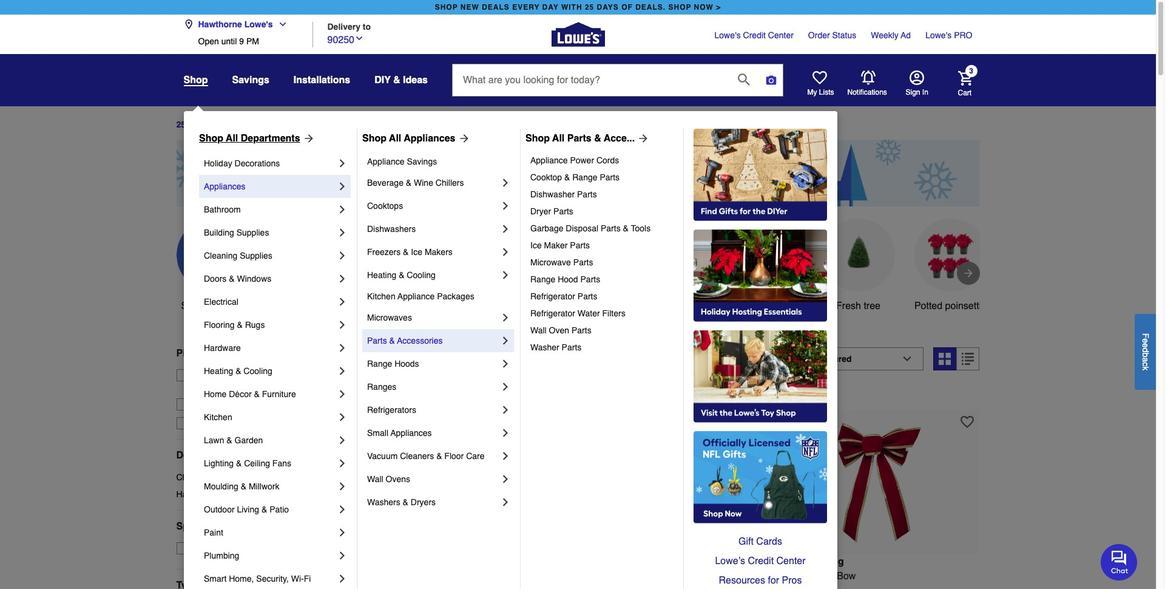 Task type: describe. For each thing, give the bounding box(es) containing it.
parts down dishwasher parts
[[554, 206, 574, 216]]

arrow right image for shop all departments
[[300, 132, 315, 145]]

count inside holiday living 100-count 20.62-ft white incandescent plug- in christmas string lights
[[376, 571, 402, 581]]

free
[[195, 370, 212, 380]]

9
[[239, 36, 244, 46]]

1 vertical spatial delivery
[[221, 348, 258, 359]]

5013254527 element
[[778, 388, 835, 400]]

dishwashers link
[[367, 217, 500, 240]]

100- inside holiday living 100-count 20.62-ft white incandescent plug- in christmas string lights
[[357, 571, 376, 581]]

lowe's
[[716, 556, 746, 567]]

bow
[[837, 571, 856, 581]]

outdoor living & patio link
[[204, 498, 336, 521]]

camera image
[[766, 74, 778, 86]]

198 products in holiday decorations
[[357, 353, 601, 370]]

wall oven parts
[[531, 325, 592, 335]]

hawthorne lowe's
[[198, 19, 273, 29]]

lowe's home improvement account image
[[910, 70, 924, 85]]

living for holiday living 8.5-in w red bow
[[816, 556, 844, 567]]

departments element
[[176, 449, 337, 461]]

credit for lowe's
[[744, 30, 766, 40]]

special
[[176, 521, 210, 532]]

appliance up microwaves "link"
[[398, 291, 435, 301]]

gift
[[739, 536, 754, 547]]

& down the freezers & ice makers
[[399, 270, 405, 280]]

lowe's home improvement cart image
[[958, 71, 973, 85]]

search image
[[738, 73, 751, 85]]

on sale
[[198, 543, 229, 553]]

appliances inside "shop all appliances" link
[[404, 133, 456, 144]]

building supplies
[[204, 228, 269, 237]]

lowe's left "pro"
[[926, 30, 952, 40]]

parts & accessories link
[[367, 329, 500, 352]]

& right lawn at the left bottom
[[227, 435, 232, 445]]

christmas inside 'link'
[[176, 472, 215, 482]]

holiday for holiday living
[[552, 300, 584, 311]]

order status link
[[809, 29, 857, 41]]

my lists link
[[808, 70, 835, 97]]

& left the ceiling
[[236, 458, 242, 468]]

dryer parts
[[531, 206, 574, 216]]

& inside "link"
[[229, 274, 235, 284]]

living for holiday living 100-count 20.62-ft white incandescent plug- in christmas string lights
[[394, 556, 423, 567]]

& left 'wine'
[[406, 178, 412, 188]]

shop all appliances
[[363, 133, 456, 144]]

white button
[[730, 218, 803, 313]]

of
[[622, 3, 633, 12]]

0 vertical spatial savings
[[232, 75, 270, 86]]

officially licensed n f l gifts. shop now. image
[[694, 431, 828, 523]]

building supplies link
[[204, 221, 336, 244]]

washers & dryers
[[367, 497, 436, 507]]

incandescent inside holiday living 100-count 20.62-ft white incandescent plug- in christmas string lights
[[468, 571, 526, 581]]

weekly
[[871, 30, 899, 40]]

parts up 198 at the bottom
[[367, 336, 387, 346]]

shop all departments
[[199, 133, 300, 144]]

supplies for building supplies
[[237, 228, 269, 237]]

0 vertical spatial in
[[445, 353, 456, 370]]

arrow right image
[[456, 132, 470, 145]]

moulding & millwork
[[204, 482, 280, 491]]

chevron right image for electrical
[[336, 296, 349, 308]]

& left dryers
[[403, 497, 409, 507]]

ranges link
[[367, 375, 500, 398]]

beverage
[[367, 178, 404, 188]]

decoration
[[652, 315, 697, 326]]

ft inside the 100-count 20.62-ft multicolor incandescent plug-in christmas string lights
[[643, 571, 648, 581]]

>
[[717, 3, 722, 12]]

small appliances link
[[367, 421, 500, 444]]

1 vertical spatial 25
[[176, 120, 186, 130]]

notifications
[[848, 88, 888, 97]]

1 horizontal spatial departments
[[241, 133, 300, 144]]

hawthorne lowe's & nearby stores button
[[195, 381, 326, 393]]

holiday for holiday living 8.5-in w red bow
[[778, 556, 813, 567]]

& right freezers
[[403, 247, 409, 257]]

& left 'patio'
[[262, 505, 267, 514]]

0 vertical spatial heating & cooling
[[367, 270, 436, 280]]

free store pickup today at:
[[195, 370, 299, 380]]

plumbing link
[[204, 544, 336, 567]]

c
[[1142, 362, 1151, 366]]

of
[[211, 120, 219, 130]]

chevron right image for ranges
[[500, 381, 512, 393]]

chevron right image for hardware
[[336, 342, 349, 354]]

electrical
[[204, 297, 239, 307]]

garden
[[235, 435, 263, 445]]

living for outdoor living & patio
[[237, 505, 259, 514]]

fresh tree
[[837, 300, 881, 311]]

range for hoods
[[367, 359, 392, 369]]

chevron right image for lawn & garden
[[336, 434, 349, 446]]

white inside holiday living 100-count 20.62-ft white incandescent plug- in christmas string lights
[[440, 571, 465, 581]]

building
[[204, 228, 234, 237]]

microwave
[[531, 257, 571, 267]]

& up dishwasher parts
[[565, 172, 570, 182]]

grid view image
[[940, 353, 952, 365]]

decorations for hanukkah decorations
[[217, 489, 262, 499]]

led
[[388, 300, 407, 311]]

arrow right image for shop all parts & acce...
[[635, 132, 650, 145]]

parts & accessories
[[367, 336, 443, 346]]

decorations down washer parts
[[517, 353, 601, 370]]

1 vertical spatial heating & cooling link
[[204, 359, 336, 383]]

washers
[[367, 497, 401, 507]]

shop for shop
[[184, 75, 208, 86]]

2 shop from the left
[[669, 3, 692, 12]]

1 horizontal spatial pickup
[[237, 370, 263, 380]]

heating for the topmost heating & cooling link
[[367, 270, 397, 280]]

decorations for christmas decorations
[[217, 472, 262, 482]]

1 horizontal spatial ice
[[531, 240, 542, 250]]

parts down the cooktop & range parts
[[577, 189, 597, 199]]

lawn & garden
[[204, 435, 263, 445]]

holiday for holiday living 100-count 20.62-ft white incandescent plug- in christmas string lights
[[357, 556, 392, 567]]

chevron right image for paint
[[336, 526, 349, 539]]

cleaners
[[400, 451, 434, 461]]

maker
[[544, 240, 568, 250]]

k
[[1142, 366, 1151, 370]]

small appliances
[[367, 428, 432, 438]]

chevron right image for microwaves
[[500, 312, 512, 324]]

chevron right image for beverage & wine chillers
[[500, 177, 512, 189]]

fresh
[[837, 300, 862, 311]]

dishwasher parts link
[[531, 186, 675, 203]]

100- inside the 100-count 20.62-ft multicolor incandescent plug-in christmas string lights
[[567, 571, 587, 581]]

credit for lowe's
[[748, 556, 774, 567]]

appliance for appliances
[[367, 157, 405, 166]]

all for departments
[[226, 133, 238, 144]]

lowe's home improvement notification center image
[[861, 70, 876, 85]]

cooktops
[[367, 201, 403, 211]]

vacuum cleaners & floor care link
[[367, 444, 500, 468]]

gift cards
[[739, 536, 783, 547]]

millwork
[[249, 482, 280, 491]]

parts down disposal
[[570, 240, 590, 250]]

decorations for holiday decorations
[[235, 158, 280, 168]]

center for lowe's credit center
[[777, 556, 806, 567]]

& left tools
[[623, 223, 629, 233]]

shop for shop all deals
[[181, 300, 204, 311]]

chevron right image for small appliances
[[500, 427, 512, 439]]

1 vertical spatial savings
[[407, 157, 437, 166]]

chevron right image for moulding & millwork
[[336, 480, 349, 492]]

all for parts
[[553, 133, 565, 144]]

cleaning supplies
[[204, 251, 273, 260]]

string inside holiday living 100-count 20.62-ft white incandescent plug- in christmas string lights
[[414, 585, 439, 589]]

plumbing
[[204, 551, 239, 560]]

multicolor
[[651, 571, 693, 581]]

w
[[805, 571, 814, 581]]

small
[[367, 428, 389, 438]]

chevron down image
[[273, 19, 288, 29]]

Search Query text field
[[453, 64, 729, 96]]

range for hood
[[531, 274, 556, 284]]

offers
[[213, 521, 242, 532]]

0 vertical spatial range
[[573, 172, 598, 182]]

led button
[[361, 218, 434, 313]]

security,
[[256, 574, 289, 584]]

microwave parts link
[[531, 254, 675, 271]]

electrical link
[[204, 290, 336, 313]]

paint
[[204, 528, 223, 537]]

198
[[357, 353, 381, 370]]

refrigerators link
[[367, 398, 500, 421]]

cart
[[958, 88, 972, 97]]

count inside the 100-count 20.62-ft multicolor incandescent plug-in christmas string lights
[[587, 571, 613, 581]]

home,
[[229, 574, 254, 584]]

0 vertical spatial pickup
[[176, 348, 208, 359]]

in inside the 100-count 20.62-ft multicolor incandescent plug-in christmas string lights
[[590, 585, 598, 589]]

holiday decorations link
[[204, 152, 336, 175]]

chevron right image for home décor & furniture
[[336, 388, 349, 400]]

range hood parts link
[[531, 271, 675, 288]]

chevron down image
[[355, 33, 364, 43]]

20.62- inside the 100-count 20.62-ft multicolor incandescent plug-in christmas string lights
[[615, 571, 643, 581]]

& right store
[[236, 366, 241, 376]]

ovens
[[386, 474, 411, 484]]

heating for bottommost heating & cooling link
[[204, 366, 233, 376]]

0 horizontal spatial departments
[[176, 450, 236, 461]]

range hoods
[[367, 359, 419, 369]]

& left floor
[[437, 451, 442, 461]]

open
[[198, 36, 219, 46]]

chevron right image for refrigerators
[[500, 404, 512, 416]]

fresh tree button
[[822, 218, 895, 313]]

packages
[[437, 291, 475, 301]]

1001813120 element
[[357, 388, 413, 400]]

shop new deals every day with 25 days of deals. shop now >
[[435, 3, 722, 12]]

chevron right image for kitchen
[[336, 411, 349, 423]]

90250
[[328, 34, 355, 45]]

cooktop
[[531, 172, 562, 182]]

& inside button
[[394, 75, 401, 86]]

chevron right image for plumbing
[[336, 550, 349, 562]]



Task type: locate. For each thing, give the bounding box(es) containing it.
windows
[[237, 274, 272, 284]]

2 100- from the left
[[567, 571, 587, 581]]

shop new deals every day with 25 days of deals. shop now > link
[[433, 0, 724, 15]]

1 100- from the left
[[357, 571, 376, 581]]

2 refrigerator from the top
[[531, 308, 576, 318]]

1 horizontal spatial savings
[[407, 157, 437, 166]]

2 e from the top
[[1142, 343, 1151, 348]]

chevron right image for doors & windows
[[336, 273, 349, 285]]

0 horizontal spatial heating
[[204, 366, 233, 376]]

arrow right image inside shop all departments link
[[300, 132, 315, 145]]

0 vertical spatial kitchen
[[367, 291, 396, 301]]

location image
[[184, 19, 193, 29]]

cords
[[597, 155, 620, 165]]

shop for shop all parts & acce...
[[526, 133, 550, 144]]

1 refrigerator from the top
[[531, 291, 576, 301]]

lowe's pro
[[926, 30, 973, 40]]

supplies for cleaning supplies
[[240, 251, 273, 260]]

appliance savings
[[367, 157, 437, 166]]

vacuum
[[367, 451, 398, 461]]

shop up cooktop
[[526, 133, 550, 144]]

1 20.62- from the left
[[405, 571, 432, 581]]

living inside holiday living 100-count 20.62-ft white incandescent plug- in christmas string lights
[[394, 556, 423, 567]]

compare for 5013254527 element
[[800, 389, 835, 399]]

pickup
[[176, 348, 208, 359], [237, 370, 263, 380]]

chevron right image for cleaning supplies
[[336, 250, 349, 262]]

refrigerator down the range hood parts
[[531, 291, 576, 301]]

refrigerator up oven
[[531, 308, 576, 318]]

savings inside "button"
[[472, 300, 507, 311]]

3 shop from the left
[[526, 133, 550, 144]]

kitchen for kitchen
[[204, 412, 232, 422]]

1 vertical spatial plug-
[[567, 585, 590, 589]]

shop down open
[[184, 75, 208, 86]]

deals right of
[[221, 120, 244, 130]]

0 horizontal spatial 25
[[176, 120, 186, 130]]

acce...
[[604, 133, 635, 144]]

1 ft from the left
[[432, 571, 438, 581]]

chevron right image for vacuum cleaners & floor care
[[500, 450, 512, 462]]

to
[[363, 22, 371, 31]]

today
[[265, 370, 288, 380]]

supplies up windows on the left
[[240, 251, 273, 260]]

refrigerators
[[367, 405, 417, 415]]

0 horizontal spatial christmas
[[176, 472, 215, 482]]

incandescent inside the 100-count 20.62-ft multicolor incandescent plug-in christmas string lights
[[695, 571, 753, 581]]

parts down microwave parts link
[[581, 274, 601, 284]]

refrigerator parts
[[531, 291, 598, 301]]

0 horizontal spatial heating & cooling link
[[204, 359, 336, 383]]

flooring & rugs link
[[204, 313, 336, 336]]

smart home, security, wi-fi link
[[204, 567, 336, 589]]

chevron right image for heating & cooling
[[500, 269, 512, 281]]

1 horizontal spatial heating & cooling
[[367, 270, 436, 280]]

chevron right image for flooring & rugs
[[336, 319, 349, 331]]

appliance
[[531, 155, 568, 165], [367, 157, 405, 166], [398, 291, 435, 301]]

cooling for bottommost heating & cooling link
[[244, 366, 273, 376]]

& right diy
[[394, 75, 401, 86]]

ice left the makers
[[411, 247, 423, 257]]

cards
[[757, 536, 783, 547]]

flooring & rugs
[[204, 320, 265, 330]]

chevron right image for bathroom
[[336, 203, 349, 216]]

shop for shop all appliances
[[363, 133, 387, 144]]

heart outline image
[[751, 415, 764, 428]]

heating down pickup & delivery
[[204, 366, 233, 376]]

living inside button
[[587, 300, 612, 311]]

heart outline image
[[961, 415, 975, 428]]

in inside the holiday living 8.5-in w red bow
[[795, 571, 802, 581]]

20.62- inside holiday living 100-count 20.62-ft white incandescent plug- in christmas string lights
[[405, 571, 432, 581]]

visit the lowe's toy shop. image
[[694, 330, 828, 423]]

decorations down lighting & ceiling fans
[[217, 472, 262, 482]]

wall up washer
[[531, 325, 547, 335]]

all for appliances
[[389, 133, 402, 144]]

1 horizontal spatial shop
[[363, 133, 387, 144]]

compare inside 5013254527 element
[[800, 389, 835, 399]]

heating & cooling down the freezers & ice makers
[[367, 270, 436, 280]]

string inside the 100-count 20.62-ft multicolor incandescent plug-in christmas string lights
[[647, 585, 673, 589]]

chevron right image for holiday decorations
[[336, 157, 349, 169]]

chevron right image for lighting & ceiling fans
[[336, 457, 349, 469]]

& right "doors"
[[229, 274, 235, 284]]

0 horizontal spatial shop
[[435, 3, 458, 12]]

0 horizontal spatial plug-
[[528, 571, 551, 581]]

1 horizontal spatial range
[[531, 274, 556, 284]]

0 vertical spatial center
[[769, 30, 794, 40]]

2 incandescent from the left
[[695, 571, 753, 581]]

holiday up wall oven parts
[[552, 300, 584, 311]]

1 count from the left
[[376, 571, 402, 581]]

0 horizontal spatial ft
[[432, 571, 438, 581]]

rugs
[[245, 320, 265, 330]]

kitchen down home
[[204, 412, 232, 422]]

1 vertical spatial white
[[440, 571, 465, 581]]

2 vertical spatial appliances
[[391, 428, 432, 438]]

refrigerator water filters link
[[531, 305, 675, 322]]

hawthorne up "open until 9 pm"
[[198, 19, 242, 29]]

0 horizontal spatial 100-
[[357, 571, 376, 581]]

1 lights from the left
[[442, 585, 468, 589]]

pickup up hawthorne lowe's & nearby stores
[[237, 370, 263, 380]]

range hoods link
[[367, 352, 500, 375]]

pros
[[782, 575, 802, 586]]

washers & dryers link
[[367, 491, 500, 514]]

2 compare from the left
[[800, 389, 835, 399]]

parts up water
[[578, 291, 598, 301]]

2 string from the left
[[647, 585, 673, 589]]

0 horizontal spatial in
[[357, 585, 365, 589]]

diy & ideas
[[375, 75, 428, 86]]

chevron right image for dishwashers
[[500, 223, 512, 235]]

lowe's home improvement lists image
[[813, 70, 827, 85]]

wine
[[414, 178, 434, 188]]

appliance power cords
[[531, 155, 620, 165]]

beverage & wine chillers link
[[367, 171, 500, 194]]

2 vertical spatial delivery
[[214, 418, 244, 428]]

chevron right image for washers & dryers
[[500, 496, 512, 508]]

parts down wall oven parts
[[562, 342, 582, 352]]

in inside 'button'
[[923, 88, 929, 97]]

0 vertical spatial appliances
[[404, 133, 456, 144]]

wall left the ovens
[[367, 474, 384, 484]]

1 horizontal spatial lights
[[675, 585, 701, 589]]

savings button down pm
[[232, 69, 270, 91]]

0 horizontal spatial arrow right image
[[300, 132, 315, 145]]

all up flooring
[[206, 300, 217, 311]]

1 horizontal spatial ft
[[643, 571, 648, 581]]

lowe's inside button
[[245, 19, 273, 29]]

appliance for parts
[[531, 155, 568, 165]]

1 horizontal spatial white
[[754, 300, 779, 311]]

1 vertical spatial pickup
[[237, 370, 263, 380]]

disposal
[[566, 223, 599, 233]]

25 days of deals. shop new deals every day. while supplies last. image
[[176, 140, 980, 206]]

refrigerator for refrigerator water filters
[[531, 308, 576, 318]]

heating & cooling up the décor
[[204, 366, 273, 376]]

2 20.62- from the left
[[615, 571, 643, 581]]

& inside "button"
[[267, 382, 272, 392]]

1 e from the top
[[1142, 338, 1151, 343]]

range down microwave
[[531, 274, 556, 284]]

1 vertical spatial savings button
[[453, 218, 526, 313]]

supplies up cleaning supplies
[[237, 228, 269, 237]]

arrow right image up holiday decorations link
[[300, 132, 315, 145]]

8.5-
[[778, 571, 795, 581]]

appliances up cleaners
[[391, 428, 432, 438]]

2 vertical spatial savings
[[472, 300, 507, 311]]

1 horizontal spatial savings button
[[453, 218, 526, 313]]

parts up 'power'
[[568, 133, 592, 144]]

shop
[[199, 133, 223, 144], [363, 133, 387, 144], [526, 133, 550, 144]]

wall for wall oven parts
[[531, 325, 547, 335]]

shop left electrical at bottom
[[181, 300, 204, 311]]

0 horizontal spatial string
[[414, 585, 439, 589]]

1 horizontal spatial incandescent
[[695, 571, 753, 581]]

shop for shop all departments
[[199, 133, 223, 144]]

chevron right image for range hoods
[[500, 358, 512, 370]]

in
[[923, 88, 929, 97], [357, 585, 365, 589], [590, 585, 598, 589]]

all for deals
[[206, 300, 217, 311]]

25 left the days
[[176, 120, 186, 130]]

1 vertical spatial in
[[795, 571, 802, 581]]

25 right "with"
[[585, 3, 595, 12]]

hanging decoration button
[[638, 218, 711, 328]]

holiday for holiday decorations
[[204, 158, 232, 168]]

1 shop from the left
[[435, 3, 458, 12]]

holiday decorations
[[204, 158, 280, 168]]

chevron right image for freezers & ice makers
[[500, 246, 512, 258]]

2 lights from the left
[[675, 585, 701, 589]]

1 vertical spatial kitchen
[[204, 412, 232, 422]]

cooling up kitchen appliance packages
[[407, 270, 436, 280]]

holiday down parts & accessories link
[[460, 353, 513, 370]]

lights inside the 100-count 20.62-ft multicolor incandescent plug-in christmas string lights
[[675, 585, 701, 589]]

0 horizontal spatial savings button
[[232, 69, 270, 91]]

2 horizontal spatial arrow right image
[[963, 267, 975, 279]]

decorations inside 'link'
[[217, 472, 262, 482]]

heating down freezers
[[367, 270, 397, 280]]

range up ranges
[[367, 359, 392, 369]]

0 horizontal spatial ice
[[411, 247, 423, 257]]

compare for 1001813120 element
[[378, 389, 413, 399]]

0 horizontal spatial lights
[[442, 585, 468, 589]]

e up b
[[1142, 343, 1151, 348]]

chevron right image for cooktops
[[500, 200, 512, 212]]

parts down refrigerator water filters
[[572, 325, 592, 335]]

credit up search image
[[744, 30, 766, 40]]

savings down pm
[[232, 75, 270, 86]]

shop down 25 days of deals link at top
[[199, 133, 223, 144]]

refrigerator for refrigerator parts
[[531, 291, 576, 301]]

decorations
[[235, 158, 280, 168], [517, 353, 601, 370], [217, 472, 262, 482], [217, 489, 262, 499]]

lowe's home improvement logo image
[[552, 8, 605, 61]]

1 vertical spatial center
[[777, 556, 806, 567]]

1 vertical spatial credit
[[748, 556, 774, 567]]

& up range hoods
[[390, 336, 395, 346]]

smart
[[204, 574, 227, 584]]

range down 'power'
[[573, 172, 598, 182]]

0 vertical spatial 25
[[585, 3, 595, 12]]

sign in
[[906, 88, 929, 97]]

parts up the ice maker parts link in the top of the page
[[601, 223, 621, 233]]

chevron right image for smart home, security, wi-fi
[[336, 573, 349, 585]]

chat invite button image
[[1101, 543, 1139, 581]]

home
[[204, 389, 227, 399]]

1 horizontal spatial shop
[[669, 3, 692, 12]]

& right the décor
[[254, 389, 260, 399]]

0 vertical spatial shop
[[184, 75, 208, 86]]

white inside white button
[[754, 300, 779, 311]]

0 vertical spatial savings button
[[232, 69, 270, 91]]

kitchen
[[367, 291, 396, 301], [204, 412, 232, 422]]

ceiling
[[244, 458, 270, 468]]

deals inside button
[[220, 300, 244, 311]]

2 shop from the left
[[363, 133, 387, 144]]

hanging
[[656, 300, 692, 311]]

0 vertical spatial delivery
[[328, 22, 361, 31]]

1 vertical spatial wall
[[367, 474, 384, 484]]

0 horizontal spatial wall
[[367, 474, 384, 484]]

0 horizontal spatial kitchen
[[204, 412, 232, 422]]

chevron right image for outdoor living & patio
[[336, 503, 349, 516]]

1 vertical spatial shop
[[181, 300, 204, 311]]

& left millwork
[[241, 482, 247, 491]]

ice left "maker"
[[531, 240, 542, 250]]

1 vertical spatial range
[[531, 274, 556, 284]]

status
[[833, 30, 857, 40]]

1 vertical spatial supplies
[[240, 251, 273, 260]]

hawthorne inside hawthorne lowe's & nearby stores "button"
[[195, 382, 236, 392]]

hawthorne down store
[[195, 382, 236, 392]]

25 days of deals
[[176, 120, 244, 130]]

1 horizontal spatial plug-
[[567, 585, 590, 589]]

0 vertical spatial credit
[[744, 30, 766, 40]]

beverage & wine chillers
[[367, 178, 464, 188]]

shop inside button
[[181, 300, 204, 311]]

0 vertical spatial hawthorne
[[198, 19, 242, 29]]

all down the 25 days of deals at the left of page
[[226, 133, 238, 144]]

& left rugs
[[237, 320, 243, 330]]

ft inside holiday living 100-count 20.62-ft white incandescent plug- in christmas string lights
[[432, 571, 438, 581]]

arrow right image
[[300, 132, 315, 145], [635, 132, 650, 145], [963, 267, 975, 279]]

center for lowe's credit center
[[769, 30, 794, 40]]

parts up 'hood'
[[574, 257, 594, 267]]

lowe's inside "button"
[[238, 382, 264, 392]]

center left order
[[769, 30, 794, 40]]

1 vertical spatial appliances
[[204, 182, 246, 191]]

all up appliance power cords
[[553, 133, 565, 144]]

1 vertical spatial hawthorne
[[195, 382, 236, 392]]

christmas decorations
[[176, 472, 262, 482]]

25
[[585, 3, 595, 12], [176, 120, 186, 130]]

chevron right image for wall ovens
[[500, 473, 512, 485]]

1 horizontal spatial in
[[795, 571, 802, 581]]

arrow right image inside shop all parts & acce... link
[[635, 132, 650, 145]]

chevron right image
[[336, 157, 349, 169], [500, 177, 512, 189], [336, 180, 349, 192], [500, 200, 512, 212], [336, 250, 349, 262], [336, 342, 349, 354], [500, 358, 512, 370], [336, 365, 349, 377], [336, 388, 349, 400], [500, 404, 512, 416], [336, 411, 349, 423], [336, 434, 349, 446], [336, 457, 349, 469], [500, 496, 512, 508], [336, 503, 349, 516], [336, 573, 349, 585]]

diy & ideas button
[[375, 69, 428, 91]]

0 horizontal spatial heating & cooling
[[204, 366, 273, 376]]

ice
[[531, 240, 542, 250], [411, 247, 423, 257]]

0 horizontal spatial count
[[376, 571, 402, 581]]

decorations up outdoor living & patio
[[217, 489, 262, 499]]

shop left new
[[435, 3, 458, 12]]

center up 8.5-
[[777, 556, 806, 567]]

wall for wall ovens
[[367, 474, 384, 484]]

deals up flooring & rugs
[[220, 300, 244, 311]]

chevron right image for building supplies
[[336, 226, 349, 239]]

in left w
[[795, 571, 802, 581]]

0 vertical spatial white
[[754, 300, 779, 311]]

1 compare from the left
[[378, 389, 413, 399]]

lowe's credit center link
[[715, 29, 794, 41]]

shop left now
[[669, 3, 692, 12]]

1 horizontal spatial string
[[647, 585, 673, 589]]

holiday inside the holiday living 8.5-in w red bow
[[778, 556, 813, 567]]

bathroom link
[[204, 198, 336, 221]]

plug- inside holiday living 100-count 20.62-ft white incandescent plug- in christmas string lights
[[528, 571, 551, 581]]

0 vertical spatial heating
[[367, 270, 397, 280]]

0 horizontal spatial compare
[[378, 389, 413, 399]]

ranges
[[367, 382, 397, 392]]

fans
[[273, 458, 291, 468]]

deals
[[221, 120, 244, 130], [220, 300, 244, 311]]

1 horizontal spatial 20.62-
[[615, 571, 643, 581]]

gift cards link
[[694, 532, 828, 551]]

None search field
[[452, 64, 784, 107]]

1 incandescent from the left
[[468, 571, 526, 581]]

1 horizontal spatial wall
[[531, 325, 547, 335]]

0 horizontal spatial incandescent
[[468, 571, 526, 581]]

open until 9 pm
[[198, 36, 259, 46]]

holiday inside button
[[552, 300, 584, 311]]

holiday living button
[[546, 218, 618, 313]]

delivery to
[[328, 22, 371, 31]]

hawthorne for hawthorne lowe's & nearby stores
[[195, 382, 236, 392]]

1 horizontal spatial cooling
[[407, 270, 436, 280]]

kitchen appliance packages link
[[367, 287, 512, 306]]

resources for pros
[[719, 575, 802, 586]]

e up d at the bottom of page
[[1142, 338, 1151, 343]]

0 horizontal spatial range
[[367, 359, 392, 369]]

appliance power cords link
[[531, 152, 675, 169]]

christmas inside holiday living 100-count 20.62-ft white incandescent plug- in christmas string lights
[[367, 585, 411, 589]]

departments down lawn at the left bottom
[[176, 450, 236, 461]]

lights
[[442, 585, 468, 589], [675, 585, 701, 589]]

decorations down shop all departments link
[[235, 158, 280, 168]]

appliances up bathroom
[[204, 182, 246, 191]]

delivery up 90250
[[328, 22, 361, 31]]

0 horizontal spatial cooling
[[244, 366, 273, 376]]

delivery up lawn & garden
[[214, 418, 244, 428]]

sign in button
[[906, 70, 929, 97]]

2 horizontal spatial in
[[923, 88, 929, 97]]

lighting & ceiling fans
[[204, 458, 291, 468]]

credit up resources for pros link
[[748, 556, 774, 567]]

lowe's down >
[[715, 30, 741, 40]]

white
[[754, 300, 779, 311], [440, 571, 465, 581]]

parts down cords
[[600, 172, 620, 182]]

0 horizontal spatial in
[[445, 353, 456, 370]]

hawthorne
[[198, 19, 242, 29], [195, 382, 236, 392]]

plug- inside the 100-count 20.62-ft multicolor incandescent plug-in christmas string lights
[[567, 585, 590, 589]]

appliances up appliance savings link
[[404, 133, 456, 144]]

1 horizontal spatial heating & cooling link
[[367, 264, 500, 287]]

living inside the holiday living 8.5-in w red bow
[[816, 556, 844, 567]]

for
[[768, 575, 780, 586]]

all inside button
[[206, 300, 217, 311]]

0 horizontal spatial white
[[440, 571, 465, 581]]

chevron right image
[[336, 203, 349, 216], [500, 223, 512, 235], [336, 226, 349, 239], [500, 246, 512, 258], [500, 269, 512, 281], [336, 273, 349, 285], [336, 296, 349, 308], [500, 312, 512, 324], [336, 319, 349, 331], [500, 335, 512, 347], [500, 381, 512, 393], [500, 427, 512, 439], [500, 450, 512, 462], [500, 473, 512, 485], [336, 480, 349, 492], [336, 526, 349, 539], [336, 550, 349, 562]]

hawthorne for hawthorne lowe's
[[198, 19, 242, 29]]

fast
[[195, 418, 211, 428]]

new
[[461, 3, 480, 12]]

cooktop & range parts link
[[531, 169, 675, 186]]

1 horizontal spatial compare
[[800, 389, 835, 399]]

2 horizontal spatial christmas
[[601, 585, 645, 589]]

holiday hosting essentials. image
[[694, 230, 828, 322]]

2 ft from the left
[[643, 571, 648, 581]]

1 shop from the left
[[199, 133, 223, 144]]

chevron right image for parts & accessories
[[500, 335, 512, 347]]

potted poinsettia button
[[915, 218, 988, 313]]

& up store
[[211, 348, 218, 359]]

power
[[570, 155, 595, 165]]

compare inside 1001813120 element
[[378, 389, 413, 399]]

savings
[[232, 75, 270, 86], [407, 157, 437, 166], [472, 300, 507, 311]]

2 count from the left
[[587, 571, 613, 581]]

chevron right image for heating & cooling
[[336, 365, 349, 377]]

wall ovens
[[367, 474, 411, 484]]

living for holiday living
[[587, 300, 612, 311]]

appliance up beverage
[[367, 157, 405, 166]]

hanukkah decorations link
[[176, 488, 337, 500]]

wall ovens link
[[367, 468, 500, 491]]

0 horizontal spatial shop
[[199, 133, 223, 144]]

ft
[[432, 571, 438, 581], [643, 571, 648, 581]]

holiday down of
[[204, 158, 232, 168]]

& down today
[[267, 382, 272, 392]]

lights inside holiday living 100-count 20.62-ft white incandescent plug- in christmas string lights
[[442, 585, 468, 589]]

shop
[[435, 3, 458, 12], [669, 3, 692, 12]]

hanukkah decorations
[[176, 489, 262, 499]]

& inside 'link'
[[237, 320, 243, 330]]

1 vertical spatial refrigerator
[[531, 308, 576, 318]]

lowe's credit center
[[716, 556, 806, 567]]

cooling up hawthorne lowe's & nearby stores
[[244, 366, 273, 376]]

1 vertical spatial heating
[[204, 366, 233, 376]]

1 string from the left
[[414, 585, 439, 589]]

2 horizontal spatial range
[[573, 172, 598, 182]]

heating & cooling link
[[367, 264, 500, 287], [204, 359, 336, 383]]

0 vertical spatial refrigerator
[[531, 291, 576, 301]]

1 horizontal spatial 100-
[[567, 571, 587, 581]]

0 horizontal spatial pickup
[[176, 348, 208, 359]]

1 vertical spatial cooling
[[244, 366, 273, 376]]

departments up holiday decorations link
[[241, 133, 300, 144]]

savings up 198 products in holiday decorations at the bottom of page
[[472, 300, 507, 311]]

2 horizontal spatial savings
[[472, 300, 507, 311]]

list view image
[[963, 353, 975, 365]]

care
[[466, 451, 485, 461]]

savings button right the makers
[[453, 218, 526, 313]]

hawthorne lowe's button
[[184, 12, 292, 36]]

chevron right image for appliances
[[336, 180, 349, 192]]

christmas inside the 100-count 20.62-ft multicolor incandescent plug-in christmas string lights
[[601, 585, 645, 589]]

shop all parts & acce...
[[526, 133, 635, 144]]

kitchen for kitchen appliance packages
[[367, 291, 396, 301]]

freezers & ice makers
[[367, 247, 453, 257]]

in inside holiday living 100-count 20.62-ft white incandescent plug- in christmas string lights
[[357, 585, 365, 589]]

arrow right image up the poinsettia
[[963, 267, 975, 279]]

appliances inside 'small appliances' link
[[391, 428, 432, 438]]

1 vertical spatial departments
[[176, 450, 236, 461]]

0 vertical spatial deals
[[221, 120, 244, 130]]

appliances inside appliances link
[[204, 182, 246, 191]]

cooling for the topmost heating & cooling link
[[407, 270, 436, 280]]

0 horizontal spatial 20.62-
[[405, 571, 432, 581]]

holiday inside holiday living 100-count 20.62-ft white incandescent plug- in christmas string lights
[[357, 556, 392, 567]]

delivery
[[328, 22, 361, 31], [221, 348, 258, 359], [214, 418, 244, 428]]

0 vertical spatial heating & cooling link
[[367, 264, 500, 287]]

pickup up free
[[176, 348, 208, 359]]

holiday down washers
[[357, 556, 392, 567]]

2 vertical spatial range
[[367, 359, 392, 369]]

arrow right image up appliance power cords link
[[635, 132, 650, 145]]

1 horizontal spatial arrow right image
[[635, 132, 650, 145]]

hawthorne inside hawthorne lowe's button
[[198, 19, 242, 29]]

1 vertical spatial heating & cooling
[[204, 366, 273, 376]]

delivery up "free store pickup today at:"
[[221, 348, 258, 359]]

find gifts for the diyer. image
[[694, 129, 828, 221]]

lowe's down "free store pickup today at:"
[[238, 382, 264, 392]]

& left acce...
[[595, 133, 602, 144]]

until
[[221, 36, 237, 46]]

lowe's up pm
[[245, 19, 273, 29]]



Task type: vqa. For each thing, say whether or not it's contained in the screenshot.
and within Track your purchases and deliveries
no



